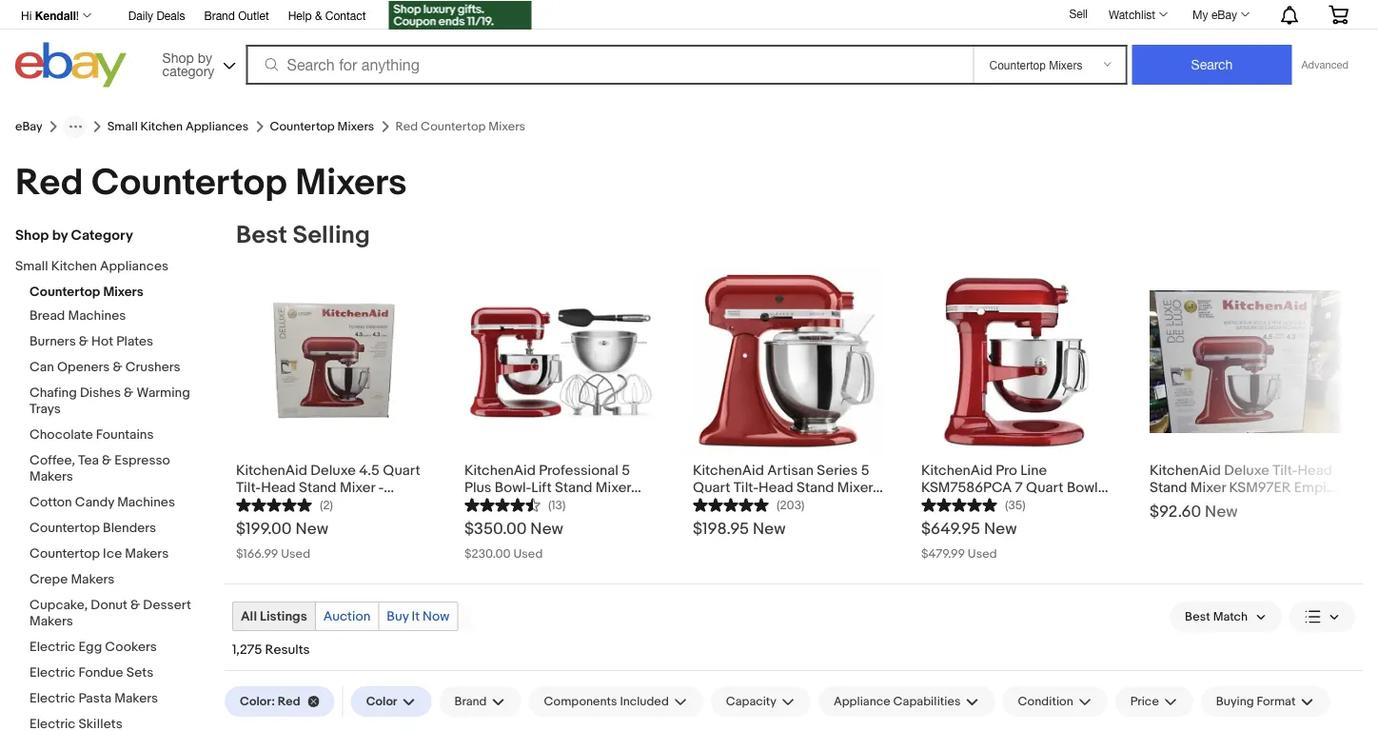 Task type: describe. For each thing, give the bounding box(es) containing it.
deals
[[157, 9, 185, 22]]

all listings
[[241, 608, 307, 624]]

shop for shop by category
[[162, 50, 194, 65]]

fondue
[[79, 665, 123, 681]]

it
[[412, 608, 420, 624]]

kitchen for small kitchen appliances countertop mixers bread machines burners & hot plates can openers & crushers chafing dishes & warming trays chocolate fountains coffee, tea & espresso makers cotton candy machines countertop blenders countertop ice makers crepe makers cupcake, donut & dessert makers electric egg cookers electric fondue sets electric pasta makers
[[51, 258, 97, 275]]

makers down crepe
[[30, 614, 73, 630]]

kitchenaid for $198.95 new
[[693, 461, 764, 478]]

1 vertical spatial small kitchen appliances link
[[15, 258, 196, 277]]

can openers & crushers link
[[30, 359, 210, 377]]

cupcake, donut & dessert makers link
[[30, 597, 210, 632]]

outlet
[[238, 9, 269, 22]]

red inside the kitchenaid artisan series 5 quart tilt-head stand mixer - empire red
[[742, 495, 768, 513]]

kitchenaid inside kitchenaid deluxe tilt-head stand mixer ksm97er empire red
[[1150, 461, 1221, 478]]

my ebay link
[[1182, 3, 1258, 26]]

dessert
[[143, 597, 191, 614]]

contact
[[325, 9, 366, 22]]

$350.00
[[465, 519, 527, 539]]

0 vertical spatial small kitchen appliances link
[[107, 119, 249, 134]]

electric egg cookers link
[[30, 639, 210, 657]]

small kitchen appliances
[[107, 119, 249, 134]]

espresso
[[115, 453, 170, 469]]

$199.00 new $166.99 used
[[236, 519, 328, 561]]

category
[[71, 227, 133, 244]]

0 vertical spatial mixers
[[338, 119, 374, 134]]

countertop mixers
[[270, 119, 374, 134]]

by for category
[[52, 227, 68, 244]]

tea
[[78, 453, 99, 469]]

1,275
[[232, 642, 262, 658]]

kitchenaid deluxe tilt-head stand mixer ksm97er empire red image
[[1150, 290, 1340, 433]]

tilt- inside kitchenaid deluxe tilt-head stand mixer ksm97er empire red
[[1273, 461, 1298, 478]]

coffee, tea & espresso makers link
[[30, 453, 210, 487]]

shop by category
[[15, 227, 133, 244]]

capabilities
[[893, 694, 961, 709]]

capacity button
[[711, 686, 811, 717]]

$92.60 new
[[1150, 502, 1238, 522]]

ice
[[103, 546, 122, 562]]

1 vertical spatial mixers
[[295, 161, 407, 205]]

color:
[[240, 694, 275, 709]]

bread
[[30, 308, 65, 324]]

kitchenaid artisan series 5 quart tilt-head stand mixer - empire red
[[693, 461, 882, 513]]

new for $199.00 new $166.99 used
[[295, 519, 328, 539]]

4.5 out of 5 stars image
[[465, 495, 541, 513]]

4.9 out of 5 stars image
[[693, 495, 769, 513]]

results
[[265, 642, 310, 658]]

makers down blenders
[[125, 546, 169, 562]]

countertop mixers link
[[270, 119, 374, 134]]

electric pasta makers link
[[30, 691, 210, 709]]

format
[[1257, 694, 1296, 709]]

components included button
[[529, 686, 703, 717]]

cotton
[[30, 495, 72, 511]]

hi
[[21, 9, 32, 22]]

brand outlet link
[[204, 6, 269, 27]]

$198.95
[[693, 519, 749, 539]]

empire inside kitchenaid deluxe 4.5 quart tilt-head stand mixer - empire red (ksm97er)
[[236, 495, 282, 513]]

1 vertical spatial ebay
[[15, 119, 43, 134]]

5 out of 5 stars image
[[236, 495, 312, 513]]

by for category
[[198, 50, 212, 65]]

artisan
[[767, 461, 814, 478]]

listings
[[260, 608, 307, 624]]

crushers
[[125, 359, 180, 376]]

appliances for small kitchen appliances countertop mixers bread machines burners & hot plates can openers & crushers chafing dishes & warming trays chocolate fountains coffee, tea & espresso makers cotton candy machines countertop blenders countertop ice makers crepe makers cupcake, donut & dessert makers electric egg cookers electric fondue sets electric pasta makers
[[100, 258, 169, 275]]

advanced
[[1302, 59, 1349, 71]]

openers
[[57, 359, 110, 376]]

1 vertical spatial machines
[[117, 495, 175, 511]]

chocolate fountains link
[[30, 427, 210, 445]]

daily deals link
[[128, 6, 185, 27]]

deluxe for stand
[[311, 461, 356, 478]]

makers up donut
[[71, 572, 115, 588]]

brand for brand
[[455, 694, 487, 709]]

$230.00
[[465, 546, 511, 561]]

brand outlet
[[204, 9, 269, 22]]

capacity
[[726, 694, 777, 709]]

new for $92.60 new
[[1205, 502, 1238, 522]]

- inside the kitchenaid artisan series 5 quart tilt-head stand mixer - empire red
[[876, 478, 882, 495]]

trays
[[30, 401, 61, 417]]

small for small kitchen appliances countertop mixers bread machines burners & hot plates can openers & crushers chafing dishes & warming trays chocolate fountains coffee, tea & espresso makers cotton candy machines countertop blenders countertop ice makers crepe makers cupcake, donut & dessert makers electric egg cookers electric fondue sets electric pasta makers
[[15, 258, 48, 275]]

$479.99
[[921, 546, 965, 561]]

!
[[76, 9, 79, 22]]

2 electric from the top
[[30, 665, 76, 681]]

makers down sets
[[114, 691, 158, 707]]

auction link
[[316, 603, 378, 630]]

buy it now link
[[379, 603, 457, 630]]

mixer inside kitchenaid deluxe 4.5 quart tilt-head stand mixer - empire red (ksm97er)
[[340, 478, 375, 495]]

kitchenaid pro line ksm7586pca 7 quart bowl-lift stand mixer - candy apple red image
[[933, 266, 1100, 456]]

& down the can openers & crushers link
[[124, 385, 134, 401]]

best for best match
[[1185, 609, 1211, 624]]

red countertop mixers
[[15, 161, 407, 205]]

burners
[[30, 334, 76, 350]]

new for $350.00 new $230.00 used
[[531, 519, 563, 539]]

(2) link
[[236, 495, 333, 513]]

kitchenaid deluxe tilt-head stand mixer ksm97er empire red link
[[1150, 456, 1340, 513]]

electric fondue sets link
[[30, 665, 210, 683]]

auction
[[323, 608, 371, 624]]

1 electric from the top
[[30, 639, 76, 655]]

color button
[[351, 686, 432, 717]]

red inside kitchenaid deluxe 4.5 quart tilt-head stand mixer - empire red (ksm97er)
[[285, 495, 311, 513]]

buy
[[387, 608, 409, 624]]

appliance
[[834, 694, 891, 709]]

appliance capabilities
[[834, 694, 961, 709]]

color: red link
[[225, 686, 335, 717]]

head inside the kitchenaid artisan series 5 quart tilt-head stand mixer - empire red
[[759, 478, 794, 495]]

best match
[[1185, 609, 1248, 624]]

4.8 out of 5 stars image
[[921, 495, 998, 513]]

(ksm97er)
[[314, 495, 384, 513]]

& inside account navigation
[[315, 9, 322, 22]]

cupcake,
[[30, 597, 88, 614]]

(203) link
[[693, 495, 805, 513]]

- inside kitchenaid deluxe 4.5 quart tilt-head stand mixer - empire red (ksm97er)
[[378, 478, 384, 495]]

get the coupon image
[[389, 1, 532, 30]]

$350.00 new $230.00 used
[[465, 519, 563, 561]]

chocolate
[[30, 427, 93, 443]]

bread machines link
[[30, 308, 210, 326]]

now
[[423, 608, 450, 624]]

new for $198.95 new
[[753, 519, 786, 539]]

0 vertical spatial machines
[[68, 308, 126, 324]]

used for $350.00
[[514, 546, 543, 561]]

help
[[288, 9, 312, 22]]



Task type: locate. For each thing, give the bounding box(es) containing it.
appliances
[[186, 119, 249, 134], [100, 258, 169, 275]]

quart up $198.95
[[693, 478, 731, 495]]

0 vertical spatial small
[[107, 119, 138, 134]]

deluxe inside kitchenaid deluxe tilt-head stand mixer ksm97er empire red
[[1224, 461, 1270, 478]]

kitchen for small kitchen appliances
[[141, 119, 183, 134]]

used right $166.99 at the left bottom
[[281, 546, 310, 561]]

mixer
[[340, 478, 375, 495], [837, 478, 873, 495], [1191, 478, 1226, 495]]

2 horizontal spatial head
[[1298, 461, 1333, 478]]

used for $199.00
[[281, 546, 310, 561]]

view: list view image
[[1305, 607, 1340, 627]]

0 vertical spatial electric
[[30, 639, 76, 655]]

condition
[[1018, 694, 1074, 709]]

kitchenaid deluxe 4.5 quart tilt-head stand mixer - empire red (ksm97er) image
[[236, 290, 426, 433]]

best inside best match dropdown button
[[1185, 609, 1211, 624]]

None submit
[[1132, 45, 1292, 85]]

1 horizontal spatial head
[[759, 478, 794, 495]]

red inside kitchenaid deluxe tilt-head stand mixer ksm97er empire red
[[1150, 495, 1176, 513]]

kitchenaid deluxe tilt-head stand mixer ksm97er empire red
[[1150, 461, 1340, 513]]

0 vertical spatial by
[[198, 50, 212, 65]]

head up $199.00
[[261, 478, 296, 495]]

egg
[[79, 639, 102, 655]]

shop for shop by category
[[15, 227, 49, 244]]

(13) link
[[465, 495, 566, 513]]

electric
[[30, 639, 76, 655], [30, 665, 76, 681], [30, 691, 76, 707]]

tilt- inside the kitchenaid artisan series 5 quart tilt-head stand mixer - empire red
[[734, 478, 759, 495]]

1 horizontal spatial appliances
[[186, 119, 249, 134]]

best left selling
[[236, 221, 287, 250]]

by inside shop by category
[[198, 50, 212, 65]]

empire inside the kitchenaid artisan series 5 quart tilt-head stand mixer - empire red
[[693, 495, 739, 513]]

2 vertical spatial electric
[[30, 691, 76, 707]]

cotton candy machines link
[[30, 495, 210, 513]]

1 vertical spatial appliances
[[100, 258, 169, 275]]

5
[[861, 461, 870, 478]]

1 horizontal spatial shop
[[162, 50, 194, 65]]

shop down deals at the left top of page
[[162, 50, 194, 65]]

burners & hot plates link
[[30, 334, 210, 352]]

countertop blenders link
[[30, 520, 210, 538]]

$199.00
[[236, 519, 292, 539]]

3 kitchenaid from the left
[[1150, 461, 1221, 478]]

1 horizontal spatial kitchenaid
[[693, 461, 764, 478]]

by
[[198, 50, 212, 65], [52, 227, 68, 244]]

head up '(203)'
[[759, 478, 794, 495]]

donut
[[91, 597, 127, 614]]

2 horizontal spatial empire
[[1294, 478, 1340, 495]]

by down 'brand outlet' link
[[198, 50, 212, 65]]

my
[[1193, 8, 1209, 21]]

kitchenaid up 5 out of 5 stars image
[[236, 461, 307, 478]]

new inside '$350.00 new $230.00 used'
[[531, 519, 563, 539]]

head inside kitchenaid deluxe tilt-head stand mixer ksm97er empire red
[[1298, 461, 1333, 478]]

cookers
[[105, 639, 157, 655]]

1 vertical spatial by
[[52, 227, 68, 244]]

shop left category
[[15, 227, 49, 244]]

buy it now
[[387, 608, 450, 624]]

1 vertical spatial shop
[[15, 227, 49, 244]]

stand inside kitchenaid deluxe 4.5 quart tilt-head stand mixer - empire red (ksm97er)
[[299, 478, 337, 495]]

2 stand from the left
[[797, 478, 834, 495]]

0 horizontal spatial used
[[281, 546, 310, 561]]

used right $230.00
[[514, 546, 543, 561]]

2 mixer from the left
[[837, 478, 873, 495]]

ebay
[[1212, 8, 1238, 21], [15, 119, 43, 134]]

small right ebay link
[[107, 119, 138, 134]]

empire up $199.00
[[236, 495, 282, 513]]

(2)
[[320, 498, 333, 513]]

1 horizontal spatial used
[[514, 546, 543, 561]]

included
[[620, 694, 669, 709]]

2 deluxe from the left
[[1224, 461, 1270, 478]]

buying format button
[[1201, 686, 1330, 717]]

1 horizontal spatial ebay
[[1212, 8, 1238, 21]]

all listings link
[[233, 603, 315, 630]]

& left hot
[[79, 334, 89, 350]]

electric left egg
[[30, 639, 76, 655]]

0 vertical spatial brand
[[204, 9, 235, 22]]

makers up cotton
[[30, 469, 73, 485]]

brand inside dropdown button
[[455, 694, 487, 709]]

deluxe up (2)
[[311, 461, 356, 478]]

3 electric from the top
[[30, 691, 76, 707]]

1 vertical spatial electric
[[30, 665, 76, 681]]

small kitchen appliances link down category
[[15, 258, 196, 277]]

3 mixer from the left
[[1191, 478, 1226, 495]]

chafing dishes & warming trays link
[[30, 385, 210, 419]]

stand
[[299, 478, 337, 495], [797, 478, 834, 495], [1150, 478, 1187, 495]]

1 horizontal spatial brand
[[455, 694, 487, 709]]

0 horizontal spatial head
[[261, 478, 296, 495]]

1 horizontal spatial stand
[[797, 478, 834, 495]]

mixer inside kitchenaid deluxe tilt-head stand mixer ksm97er empire red
[[1191, 478, 1226, 495]]

kitchenaid deluxe 4.5 quart tilt-head stand mixer - empire red (ksm97er) link
[[236, 456, 426, 513]]

0 horizontal spatial quart
[[383, 461, 420, 478]]

0 horizontal spatial shop
[[15, 227, 49, 244]]

2 - from the left
[[876, 478, 882, 495]]

kitchenaid artisan series 5 quart tilt-head stand mixer - empire red image
[[693, 266, 883, 456]]

new
[[1205, 502, 1238, 522], [295, 519, 328, 539], [531, 519, 563, 539], [753, 519, 786, 539], [984, 519, 1017, 539]]

0 horizontal spatial appliances
[[100, 258, 169, 275]]

head right the 'ksm97er'
[[1298, 461, 1333, 478]]

Search for anything text field
[[249, 47, 970, 83]]

new down the 'ksm97er'
[[1205, 502, 1238, 522]]

& right help
[[315, 9, 322, 22]]

0 vertical spatial ebay
[[1212, 8, 1238, 21]]

buying
[[1216, 694, 1254, 709]]

1 mixer from the left
[[340, 478, 375, 495]]

deluxe inside kitchenaid deluxe 4.5 quart tilt-head stand mixer - empire red (ksm97er)
[[311, 461, 356, 478]]

used for $649.95
[[968, 546, 997, 561]]

components included
[[544, 694, 669, 709]]

brand button
[[439, 686, 521, 717]]

1 horizontal spatial by
[[198, 50, 212, 65]]

1 horizontal spatial mixer
[[837, 478, 873, 495]]

daily deals
[[128, 9, 185, 22]]

mixers
[[338, 119, 374, 134], [295, 161, 407, 205], [103, 284, 144, 300]]

0 horizontal spatial brand
[[204, 9, 235, 22]]

brand inside account navigation
[[204, 9, 235, 22]]

2 used from the left
[[514, 546, 543, 561]]

appliances down category
[[100, 258, 169, 275]]

small kitchen appliances countertop mixers bread machines burners & hot plates can openers & crushers chafing dishes & warming trays chocolate fountains coffee, tea & espresso makers cotton candy machines countertop blenders countertop ice makers crepe makers cupcake, donut & dessert makers electric egg cookers electric fondue sets electric pasta makers
[[15, 258, 191, 707]]

new down (2)
[[295, 519, 328, 539]]

quart right the 4.5
[[383, 461, 420, 478]]

kitchenaid for $199.00 new
[[236, 461, 307, 478]]

1 - from the left
[[378, 478, 384, 495]]

$198.95 new
[[693, 519, 786, 539]]

shop by category banner
[[10, 0, 1363, 92]]

$166.99
[[236, 546, 278, 561]]

condition button
[[1003, 686, 1108, 717]]

shop by category
[[162, 50, 214, 79]]

2 horizontal spatial used
[[968, 546, 997, 561]]

stand inside kitchenaid deluxe tilt-head stand mixer ksm97er empire red
[[1150, 478, 1187, 495]]

best left the match
[[1185, 609, 1211, 624]]

ebay inside account navigation
[[1212, 8, 1238, 21]]

1 deluxe from the left
[[311, 461, 356, 478]]

deluxe for ksm97er
[[1224, 461, 1270, 478]]

0 horizontal spatial deluxe
[[311, 461, 356, 478]]

match
[[1213, 609, 1248, 624]]

0 vertical spatial kitchen
[[141, 119, 183, 134]]

quart inside the kitchenaid artisan series 5 quart tilt-head stand mixer - empire red
[[693, 478, 731, 495]]

daily
[[128, 9, 153, 22]]

empire inside kitchenaid deluxe tilt-head stand mixer ksm97er empire red
[[1294, 478, 1340, 495]]

1,275 results
[[232, 642, 310, 658]]

mixer inside the kitchenaid artisan series 5 quart tilt-head stand mixer - empire red
[[837, 478, 873, 495]]

used
[[281, 546, 310, 561], [514, 546, 543, 561], [968, 546, 997, 561]]

kitchen inside the small kitchen appliances countertop mixers bread machines burners & hot plates can openers & crushers chafing dishes & warming trays chocolate fountains coffee, tea & espresso makers cotton candy machines countertop blenders countertop ice makers crepe makers cupcake, donut & dessert makers electric egg cookers electric fondue sets electric pasta makers
[[51, 258, 97, 275]]

1 horizontal spatial deluxe
[[1224, 461, 1270, 478]]

pasta
[[79, 691, 111, 707]]

0 horizontal spatial ebay
[[15, 119, 43, 134]]

small up bread
[[15, 258, 48, 275]]

components
[[544, 694, 617, 709]]

brand
[[204, 9, 235, 22], [455, 694, 487, 709]]

small kitchen appliances link
[[107, 119, 249, 134], [15, 258, 196, 277]]

watchlist
[[1109, 8, 1156, 21]]

brand left the 'outlet'
[[204, 9, 235, 22]]

2 vertical spatial mixers
[[103, 284, 144, 300]]

3 stand from the left
[[1150, 478, 1187, 495]]

countertop ice makers link
[[30, 546, 210, 564]]

shop by category button
[[154, 42, 240, 83]]

brand right color dropdown button
[[455, 694, 487, 709]]

small
[[107, 119, 138, 134], [15, 258, 48, 275]]

$649.95
[[921, 519, 981, 539]]

0 horizontal spatial by
[[52, 227, 68, 244]]

electric left pasta
[[30, 691, 76, 707]]

kitchenaid inside the kitchenaid artisan series 5 quart tilt-head stand mixer - empire red
[[693, 461, 764, 478]]

-
[[378, 478, 384, 495], [876, 478, 882, 495]]

best selling main content
[[225, 220, 1363, 731]]

(13)
[[548, 498, 566, 513]]

0 horizontal spatial kitchenaid
[[236, 461, 307, 478]]

shop inside shop by category
[[162, 50, 194, 65]]

1 horizontal spatial quart
[[693, 478, 731, 495]]

advanced link
[[1292, 46, 1358, 84]]

0 horizontal spatial mixer
[[340, 478, 375, 495]]

&
[[315, 9, 322, 22], [79, 334, 89, 350], [113, 359, 122, 376], [124, 385, 134, 401], [102, 453, 112, 469], [130, 597, 140, 614]]

0 horizontal spatial best
[[236, 221, 287, 250]]

0 vertical spatial best
[[236, 221, 287, 250]]

1 stand from the left
[[299, 478, 337, 495]]

kendall
[[35, 9, 76, 22]]

none submit inside shop by category banner
[[1132, 45, 1292, 85]]

used right $479.99
[[968, 546, 997, 561]]

deluxe up $92.60 new
[[1224, 461, 1270, 478]]

1 vertical spatial small
[[15, 258, 48, 275]]

0 vertical spatial appliances
[[186, 119, 249, 134]]

appliances for small kitchen appliances
[[186, 119, 249, 134]]

help & contact link
[[288, 6, 366, 27]]

color: red
[[240, 694, 300, 709]]

your shopping cart image
[[1328, 5, 1350, 24]]

stand inside the kitchenaid artisan series 5 quart tilt-head stand mixer - empire red
[[797, 478, 834, 495]]

blenders
[[103, 520, 156, 536]]

2 horizontal spatial mixer
[[1191, 478, 1226, 495]]

sell
[[1069, 7, 1088, 20]]

small inside the small kitchen appliances countertop mixers bread machines burners & hot plates can openers & crushers chafing dishes & warming trays chocolate fountains coffee, tea & espresso makers cotton candy machines countertop blenders countertop ice makers crepe makers cupcake, donut & dessert makers electric egg cookers electric fondue sets electric pasta makers
[[15, 258, 48, 275]]

2 horizontal spatial stand
[[1150, 478, 1187, 495]]

crepe
[[30, 572, 68, 588]]

best
[[236, 221, 287, 250], [1185, 609, 1211, 624]]

machines up hot
[[68, 308, 126, 324]]

used inside $199.00 new $166.99 used
[[281, 546, 310, 561]]

quart inside kitchenaid deluxe 4.5 quart tilt-head stand mixer - empire red (ksm97er)
[[383, 461, 420, 478]]

0 horizontal spatial tilt-
[[236, 478, 261, 495]]

fountains
[[96, 427, 154, 443]]

kitchenaid professional 5 plus bowl-lift stand mixer with bonus accessories - red image
[[465, 266, 655, 456]]

2 kitchenaid from the left
[[693, 461, 764, 478]]

kitchenaid up $92.60 new
[[1150, 461, 1221, 478]]

kitchenaid up the 4.9 out of 5 stars image
[[693, 461, 764, 478]]

price button
[[1115, 686, 1194, 717]]

help & contact
[[288, 9, 366, 22]]

0 horizontal spatial -
[[378, 478, 384, 495]]

best for best selling
[[236, 221, 287, 250]]

1 vertical spatial kitchen
[[51, 258, 97, 275]]

empire up $198.95
[[693, 495, 739, 513]]

account navigation
[[10, 0, 1363, 32]]

1 kitchenaid from the left
[[236, 461, 307, 478]]

new down (13)
[[531, 519, 563, 539]]

0 horizontal spatial stand
[[299, 478, 337, 495]]

used inside the $649.95 new $479.99 used
[[968, 546, 997, 561]]

1 vertical spatial best
[[1185, 609, 1211, 624]]

new for $649.95 new $479.99 used
[[984, 519, 1017, 539]]

2 horizontal spatial tilt-
[[1273, 461, 1298, 478]]

1 horizontal spatial tilt-
[[734, 478, 759, 495]]

best match button
[[1170, 602, 1282, 632]]

used inside '$350.00 new $230.00 used'
[[514, 546, 543, 561]]

small for small kitchen appliances
[[107, 119, 138, 134]]

& right donut
[[130, 597, 140, 614]]

1 horizontal spatial small
[[107, 119, 138, 134]]

appliances up red countertop mixers
[[186, 119, 249, 134]]

price
[[1131, 694, 1159, 709]]

appliances inside the small kitchen appliances countertop mixers bread machines burners & hot plates can openers & crushers chafing dishes & warming trays chocolate fountains coffee, tea & espresso makers cotton candy machines countertop blenders countertop ice makers crepe makers cupcake, donut & dessert makers electric egg cookers electric fondue sets electric pasta makers
[[100, 258, 169, 275]]

0 vertical spatial shop
[[162, 50, 194, 65]]

kitchenaid inside kitchenaid deluxe 4.5 quart tilt-head stand mixer - empire red (ksm97er)
[[236, 461, 307, 478]]

sell link
[[1061, 7, 1097, 20]]

new inside $199.00 new $166.99 used
[[295, 519, 328, 539]]

1 horizontal spatial kitchen
[[141, 119, 183, 134]]

best selling
[[236, 221, 370, 250]]

empire right the 'ksm97er'
[[1294, 478, 1340, 495]]

small kitchen appliances link down the category
[[107, 119, 249, 134]]

machines up blenders
[[117, 495, 175, 511]]

& down burners & hot plates link
[[113, 359, 122, 376]]

new inside the $649.95 new $479.99 used
[[984, 519, 1017, 539]]

new down (35)
[[984, 519, 1017, 539]]

1 horizontal spatial best
[[1185, 609, 1211, 624]]

1 used from the left
[[281, 546, 310, 561]]

by left category
[[52, 227, 68, 244]]

3 used from the left
[[968, 546, 997, 561]]

2 horizontal spatial kitchenaid
[[1150, 461, 1221, 478]]

$92.60
[[1150, 502, 1202, 522]]

head inside kitchenaid deluxe 4.5 quart tilt-head stand mixer - empire red (ksm97er)
[[261, 478, 296, 495]]

kitchen down the category
[[141, 119, 183, 134]]

electric left fondue
[[30, 665, 76, 681]]

mixers inside the small kitchen appliances countertop mixers bread machines burners & hot plates can openers & crushers chafing dishes & warming trays chocolate fountains coffee, tea & espresso makers cotton candy machines countertop blenders countertop ice makers crepe makers cupcake, donut & dessert makers electric egg cookers electric fondue sets electric pasta makers
[[103, 284, 144, 300]]

crepe makers link
[[30, 572, 210, 590]]

brand for brand outlet
[[204, 9, 235, 22]]

selling
[[293, 221, 370, 250]]

ebay link
[[15, 119, 43, 134]]

1 horizontal spatial -
[[876, 478, 882, 495]]

1 vertical spatial brand
[[455, 694, 487, 709]]

shop
[[162, 50, 194, 65], [15, 227, 49, 244]]

0 horizontal spatial empire
[[236, 495, 282, 513]]

& right tea at the left bottom of the page
[[102, 453, 112, 469]]

0 horizontal spatial small
[[15, 258, 48, 275]]

0 horizontal spatial kitchen
[[51, 258, 97, 275]]

series
[[817, 461, 858, 478]]

1 horizontal spatial empire
[[693, 495, 739, 513]]

tilt- inside kitchenaid deluxe 4.5 quart tilt-head stand mixer - empire red (ksm97er)
[[236, 478, 261, 495]]

kitchen down shop by category
[[51, 258, 97, 275]]

new down '(203)'
[[753, 519, 786, 539]]



Task type: vqa. For each thing, say whether or not it's contained in the screenshot.
$479.99
yes



